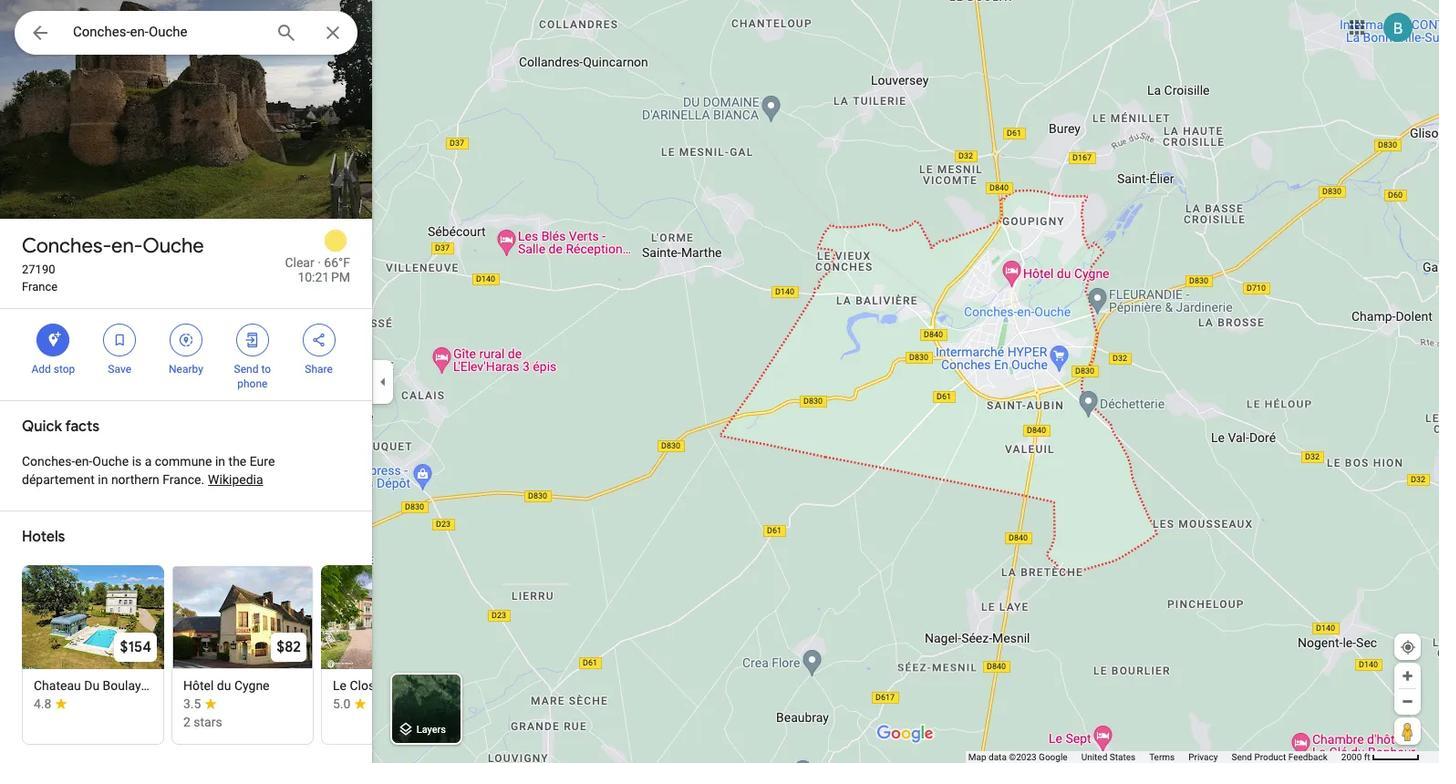 Task type: vqa. For each thing, say whether or not it's contained in the screenshot.


Task type: describe. For each thing, give the bounding box(es) containing it.
27190
[[22, 263, 55, 276]]

quick facts
[[22, 418, 100, 436]]

zoom in image
[[1401, 669, 1414, 683]]

add stop
[[31, 363, 75, 376]]

map
[[968, 752, 986, 762]]

conches- for conches-en-ouche is a commune in the eure département in northern france.
[[22, 454, 75, 469]]

cygne
[[234, 678, 270, 693]]

google account: brad klo  
(klobrad84@gmail.com) image
[[1383, 12, 1413, 42]]

zoom out image
[[1401, 695, 1414, 709]]

send to phone
[[234, 363, 271, 390]]

2000
[[1341, 752, 1362, 762]]

wikipedia link
[[208, 450, 263, 509]]

département
[[22, 472, 95, 487]]

save
[[108, 363, 131, 376]]

send for send product feedback
[[1232, 752, 1252, 762]]

to
[[261, 363, 271, 376]]

conches-en-ouche 27190 france
[[22, 233, 204, 294]]

2 stars
[[183, 715, 222, 730]]

hotels
[[22, 528, 65, 546]]

clear · 66°f 10:21 pm
[[285, 255, 350, 285]]

 button
[[15, 11, 66, 58]]

0 vertical spatial in
[[215, 454, 225, 469]]


[[111, 330, 128, 350]]

privacy button
[[1188, 751, 1218, 763]]

en- for conches-en-ouche 27190 france
[[111, 233, 143, 259]]

3.5
[[183, 697, 201, 711]]

footer inside google maps element
[[968, 751, 1341, 763]]

collapse side panel image
[[373, 372, 393, 392]]

germain
[[410, 678, 459, 693]]

product
[[1254, 752, 1286, 762]]

du
[[217, 678, 231, 693]]

66°f
[[324, 255, 350, 270]]

$82
[[277, 638, 301, 657]]

4.8
[[34, 697, 51, 711]]

eure
[[250, 454, 275, 469]]

stars
[[194, 715, 222, 730]]

5.0
[[333, 697, 351, 711]]

add
[[31, 363, 51, 376]]

send for send to phone
[[234, 363, 258, 376]]

privacy
[[1188, 752, 1218, 762]]

hôtel du cygne
[[183, 678, 270, 693]]

commune
[[155, 454, 212, 469]]

·
[[318, 255, 321, 270]]

 search field
[[15, 11, 357, 58]]

conches-en-ouche is a commune in the eure département in northern france.
[[22, 454, 275, 487]]

ouche for conches-en-ouche 27190 france
[[143, 233, 204, 259]]

facts
[[65, 418, 100, 436]]

united
[[1081, 752, 1107, 762]]

Conches-en-Ouche field
[[15, 11, 357, 55]]

le clos saint-germain
[[333, 678, 459, 693]]

en- for conches-en-ouche is a commune in the eure département in northern france.
[[75, 454, 92, 469]]


[[311, 330, 327, 350]]

hôtel
[[183, 678, 214, 693]]

stop
[[54, 363, 75, 376]]



Task type: locate. For each thing, give the bounding box(es) containing it.
ouche inside conches-en-ouche 27190 france
[[143, 233, 204, 259]]

wikipedia
[[208, 472, 263, 487]]

conches- inside conches-en-ouche 27190 france
[[22, 233, 111, 259]]

google maps element
[[0, 0, 1439, 763]]

3.5 stars image
[[183, 695, 217, 713]]

2
[[183, 715, 190, 730]]

1 vertical spatial ouche
[[92, 454, 129, 469]]

saint-
[[378, 678, 410, 693]]


[[29, 20, 51, 46]]

terms
[[1149, 752, 1175, 762]]

0 horizontal spatial send
[[234, 363, 258, 376]]


[[178, 330, 194, 350]]

map data ©2023 google
[[968, 752, 1068, 762]]

clos
[[350, 678, 375, 693]]

1 horizontal spatial send
[[1232, 752, 1252, 762]]

send inside send product feedback button
[[1232, 752, 1252, 762]]

ouche for conches-en-ouche is a commune in the eure département in northern france.
[[92, 454, 129, 469]]

2 conches- from the top
[[22, 454, 75, 469]]

en- inside conches-en-ouche 27190 france
[[111, 233, 143, 259]]

en- inside conches-en-ouche is a commune in the eure département in northern france.
[[75, 454, 92, 469]]

0 vertical spatial en-
[[111, 233, 143, 259]]

united states
[[1081, 752, 1135, 762]]

1 conches- from the top
[[22, 233, 111, 259]]

actions for conches-en-ouche region
[[0, 309, 372, 400]]

ouche inside conches-en-ouche is a commune in the eure département in northern france.
[[92, 454, 129, 469]]

send product feedback
[[1232, 752, 1328, 762]]

1 horizontal spatial in
[[215, 454, 225, 469]]

5.0 stars image
[[333, 695, 367, 713]]

0 horizontal spatial en-
[[75, 454, 92, 469]]

conches- up 27190
[[22, 233, 111, 259]]

chateau
[[34, 678, 81, 693]]


[[244, 330, 261, 350]]

conches-en-ouche weather image
[[321, 226, 350, 255]]

1 vertical spatial send
[[1232, 752, 1252, 762]]

show your location image
[[1400, 639, 1416, 656]]

in left the
[[215, 454, 225, 469]]

states
[[1110, 752, 1135, 762]]

show street view coverage image
[[1394, 718, 1421, 745]]

send inside 'send to phone'
[[234, 363, 258, 376]]

phone
[[237, 378, 268, 390]]

©2023
[[1009, 752, 1037, 762]]

share
[[305, 363, 333, 376]]

boulay
[[103, 678, 141, 693]]

$154
[[120, 638, 151, 657]]

northern
[[111, 472, 159, 487]]

1 horizontal spatial ouche
[[143, 233, 204, 259]]

du
[[84, 678, 100, 693]]

is
[[132, 454, 142, 469]]

data
[[989, 752, 1007, 762]]

united states button
[[1081, 751, 1135, 763]]

conches-en-ouche main content
[[0, 0, 463, 763]]

chateau du boulay morin
[[34, 678, 177, 693]]

quick
[[22, 418, 62, 436]]

send left product
[[1232, 752, 1252, 762]]

a
[[145, 454, 152, 469]]

conches- up 'département'
[[22, 454, 75, 469]]

ouche
[[143, 233, 204, 259], [92, 454, 129, 469]]

google
[[1039, 752, 1068, 762]]

0 vertical spatial ouche
[[143, 233, 204, 259]]

conches- inside conches-en-ouche is a commune in the eure département in northern france.
[[22, 454, 75, 469]]

send
[[234, 363, 258, 376], [1232, 752, 1252, 762]]

france
[[22, 280, 58, 294]]

feedback
[[1288, 752, 1328, 762]]

0 vertical spatial conches-
[[22, 233, 111, 259]]

layers
[[417, 724, 446, 736]]

0 horizontal spatial ouche
[[92, 454, 129, 469]]

send up phone on the left of the page
[[234, 363, 258, 376]]

conches- for conches-en-ouche 27190 france
[[22, 233, 111, 259]]

2000 ft
[[1341, 752, 1370, 762]]

send product feedback button
[[1232, 751, 1328, 763]]

2000 ft button
[[1341, 752, 1420, 762]]

1 horizontal spatial en-
[[111, 233, 143, 259]]

1 vertical spatial conches-
[[22, 454, 75, 469]]

none field inside conches-en-ouche field
[[73, 21, 261, 43]]

ft
[[1364, 752, 1370, 762]]

terms button
[[1149, 751, 1175, 763]]

nearby
[[169, 363, 203, 376]]

1 vertical spatial en-
[[75, 454, 92, 469]]

None field
[[73, 21, 261, 43]]

the
[[228, 454, 246, 469]]

footer
[[968, 751, 1341, 763]]

le
[[333, 678, 346, 693]]

1 vertical spatial in
[[98, 472, 108, 487]]

10:21 pm
[[298, 270, 350, 285]]

4.8 stars image
[[34, 695, 68, 713]]

en-
[[111, 233, 143, 259], [75, 454, 92, 469]]


[[45, 330, 61, 350]]

in left northern
[[98, 472, 108, 487]]

0 vertical spatial send
[[234, 363, 258, 376]]

conches-
[[22, 233, 111, 259], [22, 454, 75, 469]]

clear
[[285, 255, 314, 270]]

footer containing map data ©2023 google
[[968, 751, 1341, 763]]

0 horizontal spatial in
[[98, 472, 108, 487]]

in
[[215, 454, 225, 469], [98, 472, 108, 487]]

morin
[[144, 678, 177, 693]]

france.
[[163, 472, 204, 487]]



